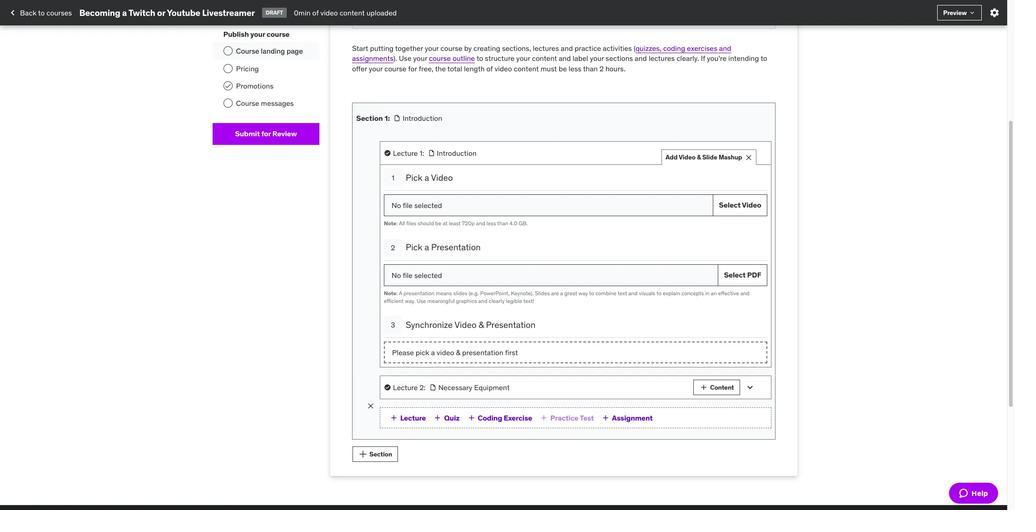 Task type: locate. For each thing, give the bounding box(es) containing it.
1 horizontal spatial &
[[479, 319, 484, 330]]

1 vertical spatial close image
[[366, 402, 375, 411]]

small image left content
[[699, 383, 708, 392]]

1 horizontal spatial 2
[[600, 64, 604, 73]]

a right the 1
[[425, 172, 429, 183]]

than inside the if you're intending to offer your course for free, the total length of video content must be less than 2 hours.
[[583, 64, 598, 73]]

combine
[[596, 290, 617, 297]]

content
[[340, 8, 365, 17], [532, 54, 557, 63], [514, 64, 539, 73]]

a for presentation
[[425, 242, 429, 253]]

of
[[312, 8, 319, 17], [487, 64, 493, 73]]

0 horizontal spatial close image
[[366, 402, 375, 411]]

equipment
[[474, 383, 510, 392]]

1 vertical spatial course
[[236, 99, 259, 108]]

0 horizontal spatial 2
[[391, 243, 395, 252]]

0 vertical spatial new curriculum item image
[[351, 132, 364, 145]]

video for select video
[[742, 201, 761, 210]]

1 vertical spatial no file selected
[[392, 271, 442, 280]]

back to courses
[[20, 8, 72, 17]]

1 selected from the top
[[414, 201, 442, 210]]

incomplete image for pricing
[[223, 64, 232, 73]]

course down the promotions
[[236, 99, 259, 108]]

presentation left first
[[462, 348, 503, 357]]

content left uploaded in the top of the page
[[340, 8, 365, 17]]

0 vertical spatial 1:
[[385, 113, 390, 123]]

0 horizontal spatial video
[[320, 8, 338, 17]]

no file selected up files
[[392, 201, 442, 210]]

1 horizontal spatial small image
[[601, 414, 610, 423]]

assignment button
[[599, 412, 655, 425]]

2 vertical spatial video
[[437, 348, 454, 357]]

gb.
[[519, 220, 528, 227]]

pick
[[406, 172, 423, 183], [406, 242, 423, 253]]

& left 'slide'
[[697, 153, 701, 161]]

presentation down legible
[[486, 319, 536, 330]]

in
[[705, 290, 710, 297]]

0 vertical spatial note
[[384, 220, 396, 227]]

use right ).
[[399, 54, 412, 63]]

course up pricing
[[236, 46, 259, 56]]

0min of video content uploaded
[[294, 8, 397, 17]]

1 vertical spatial for
[[261, 129, 271, 138]]

1 horizontal spatial close image
[[744, 153, 753, 162]]

no file selected
[[392, 201, 442, 210], [392, 271, 442, 280]]

add
[[666, 153, 678, 161]]

& down (e.g.
[[479, 319, 484, 330]]

720p
[[462, 220, 475, 227]]

2
[[600, 64, 604, 73], [391, 243, 395, 252]]

livestreamer
[[202, 7, 255, 18]]

1 small image from the left
[[389, 414, 399, 423]]

2 horizontal spatial small image
[[699, 383, 708, 392]]

video right pick
[[437, 348, 454, 357]]

explain
[[663, 290, 680, 297]]

test
[[580, 413, 594, 422]]

1 horizontal spatial for
[[408, 64, 417, 73]]

note : all files should be at least 720p and less than 4.0 gb.
[[384, 220, 528, 227]]

0 vertical spatial for
[[408, 64, 417, 73]]

files
[[406, 220, 416, 227]]

for
[[408, 64, 417, 73], [261, 129, 271, 138]]

0 vertical spatial less
[[569, 64, 582, 73]]

back to courses link
[[7, 5, 72, 20]]

course landing page
[[236, 46, 303, 56]]

1 vertical spatial presentation
[[486, 319, 536, 330]]

small image inside coding exercise 'button'
[[467, 414, 476, 423]]

2 no from the top
[[392, 271, 401, 280]]

1 horizontal spatial of
[[487, 64, 493, 73]]

no
[[392, 201, 401, 210], [392, 271, 401, 280]]

lectures down coding in the top right of the page
[[649, 54, 675, 63]]

0 horizontal spatial lectures
[[533, 44, 559, 53]]

0 vertical spatial selected
[[414, 201, 442, 210]]

1 course from the top
[[236, 46, 259, 56]]

introduction up pick a video
[[437, 148, 477, 158]]

completed element up publish
[[223, 0, 232, 8]]

small image left coding
[[467, 414, 476, 423]]

1 pick from the top
[[406, 172, 423, 183]]

becoming a twitch or youtube livestreamer
[[79, 7, 255, 18]]

2 horizontal spatial small image
[[540, 414, 549, 423]]

use right way.
[[417, 297, 426, 304]]

small image inside the quiz button
[[433, 414, 442, 423]]

file up way.
[[403, 271, 413, 280]]

1 vertical spatial select
[[724, 270, 746, 280]]

lecture down lecture 2:
[[400, 413, 426, 422]]

than
[[583, 64, 598, 73], [497, 220, 508, 227]]

less left 4.0
[[487, 220, 496, 227]]

2 file from the top
[[403, 271, 413, 280]]

course inside course messages link
[[236, 99, 259, 108]]

0 vertical spatial than
[[583, 64, 598, 73]]

way.
[[405, 297, 415, 304]]

small image for content
[[699, 383, 708, 392]]

small image
[[699, 383, 708, 392], [467, 414, 476, 423], [601, 414, 610, 423]]

select for presentation
[[724, 270, 746, 280]]

0 vertical spatial section
[[356, 113, 383, 123]]

presentation up way.
[[404, 290, 435, 297]]

incomplete image inside pricing link
[[223, 64, 232, 73]]

draft
[[266, 9, 283, 16]]

video for add video & slide mashup
[[679, 153, 696, 161]]

add video & slide mashup
[[666, 153, 742, 161]]

total
[[448, 64, 462, 73]]

completed element up incomplete image
[[223, 81, 232, 90]]

3 small image from the left
[[540, 414, 549, 423]]

1 vertical spatial completed element
[[223, 81, 232, 90]]

slides
[[453, 290, 468, 297]]

xsmall image right section 1:
[[394, 114, 401, 122]]

0 vertical spatial course
[[236, 46, 259, 56]]

0 vertical spatial file
[[403, 201, 413, 210]]

presentation
[[404, 290, 435, 297], [462, 348, 503, 357]]

course outline link
[[429, 54, 475, 63]]

be
[[559, 64, 567, 73], [435, 220, 441, 227]]

0 horizontal spatial small image
[[389, 414, 399, 423]]

0 horizontal spatial presentation
[[404, 290, 435, 297]]

activities
[[603, 44, 632, 53]]

0 vertical spatial no file selected
[[392, 201, 442, 210]]

than down the label
[[583, 64, 598, 73]]

1 vertical spatial incomplete image
[[223, 64, 232, 73]]

you're
[[707, 54, 727, 63]]

small image
[[389, 414, 399, 423], [433, 414, 442, 423], [540, 414, 549, 423]]

1 horizontal spatial presentation
[[462, 348, 503, 357]]

0 vertical spatial presentation
[[404, 290, 435, 297]]

section button
[[353, 447, 398, 462]]

incomplete image
[[223, 46, 232, 56], [223, 64, 232, 73]]

0 vertical spatial 2
[[600, 64, 604, 73]]

pick a video
[[406, 172, 453, 183]]

pick for pick a video
[[406, 172, 423, 183]]

2 no file selected from the top
[[392, 271, 442, 280]]

new curriculum item image
[[351, 132, 364, 145], [351, 366, 364, 379], [357, 448, 370, 461]]

1 vertical spatial note
[[384, 290, 396, 297]]

1 vertical spatial less
[[487, 220, 496, 227]]

becoming
[[79, 7, 120, 18]]

file for pick a video
[[403, 201, 413, 210]]

1 note from the top
[[384, 220, 396, 227]]

a right are
[[560, 290, 563, 297]]

2 small image from the left
[[433, 414, 442, 423]]

0 vertical spatial :
[[396, 220, 398, 227]]

1 vertical spatial xsmall image
[[429, 384, 437, 391]]

presentation down 'note : all files should be at least 720p and less than 4.0 gb.' at top
[[431, 242, 481, 253]]

for left free,
[[408, 64, 417, 73]]

2 completed element from the top
[[223, 81, 232, 90]]

0 vertical spatial expand image
[[745, 148, 755, 159]]

0 horizontal spatial presentation
[[431, 242, 481, 253]]

structure
[[485, 54, 515, 63]]

medium image
[[7, 7, 18, 18]]

2 course from the top
[[236, 99, 259, 108]]

0 vertical spatial no
[[392, 201, 401, 210]]

small image left quiz
[[433, 414, 442, 423]]

assignment
[[612, 413, 653, 422]]

of down structure
[[487, 64, 493, 73]]

xsmall image
[[428, 149, 435, 157], [429, 384, 437, 391]]

be left at
[[435, 220, 441, 227]]

select pdf
[[724, 270, 761, 280]]

1 vertical spatial than
[[497, 220, 508, 227]]

keynote).
[[511, 290, 534, 297]]

your
[[250, 30, 265, 39], [425, 44, 439, 53], [413, 54, 427, 63], [516, 54, 530, 63], [590, 54, 604, 63], [369, 64, 383, 73]]

presentation inside : a presentation means slides (e.g. powerpoint, keynote). slides are a great way to combine text and visuals to explain concepts in an effective and efficient way. use meaningful graphics and clearly legible text!
[[404, 290, 435, 297]]

1 completed element from the top
[[223, 0, 232, 8]]

a inside : a presentation means slides (e.g. powerpoint, keynote). slides are a great way to combine text and visuals to explain concepts in an effective and efficient way. use meaningful graphics and clearly legible text!
[[560, 290, 563, 297]]

1 vertical spatial use
[[417, 297, 426, 304]]

file up files
[[403, 201, 413, 210]]

and up you're
[[719, 44, 731, 53]]

youtube
[[167, 7, 200, 18]]

pick right the 1
[[406, 172, 423, 183]]

content up the must
[[532, 54, 557, 63]]

lecture 1:
[[393, 148, 424, 158]]

0 vertical spatial &
[[697, 153, 701, 161]]

small image left 'practice'
[[540, 414, 549, 423]]

0 vertical spatial lecture
[[393, 148, 418, 158]]

course
[[236, 46, 259, 56], [236, 99, 259, 108]]

1 horizontal spatial less
[[569, 64, 582, 73]]

video down structure
[[495, 64, 512, 73]]

expand image
[[745, 148, 755, 159], [745, 382, 755, 393]]

a down should
[[425, 242, 429, 253]]

for left review
[[261, 129, 271, 138]]

quizzes,
[[636, 44, 662, 53]]

0 horizontal spatial of
[[312, 8, 319, 17]]

0 vertical spatial xsmall image
[[428, 149, 435, 157]]

0 vertical spatial incomplete image
[[223, 46, 232, 56]]

1 vertical spatial of
[[487, 64, 493, 73]]

incomplete image down publish
[[223, 46, 232, 56]]

content down "quizzes, coding exercises and assignments" link
[[514, 64, 539, 73]]

0 vertical spatial completed element
[[223, 0, 232, 8]]

selected
[[414, 201, 442, 210], [414, 271, 442, 280]]

1 file from the top
[[403, 201, 413, 210]]

1 horizontal spatial 1:
[[420, 148, 424, 158]]

less
[[569, 64, 582, 73], [487, 220, 496, 227]]

2 vertical spatial &
[[456, 348, 460, 357]]

1 vertical spatial :
[[396, 290, 398, 297]]

note up efficient at left
[[384, 290, 396, 297]]

dismiss button
[[382, 3, 418, 21]]

selected up should
[[414, 201, 442, 210]]

1 vertical spatial 1:
[[420, 148, 424, 158]]

small image inside assignment "button"
[[601, 414, 610, 423]]

xsmall image
[[969, 9, 976, 16], [394, 114, 401, 122], [384, 149, 391, 157], [384, 384, 391, 391]]

0 horizontal spatial &
[[456, 348, 460, 357]]

2 vertical spatial content
[[514, 64, 539, 73]]

and
[[561, 44, 573, 53], [719, 44, 731, 53], [559, 54, 571, 63], [635, 54, 647, 63], [476, 220, 485, 227], [629, 290, 638, 297], [741, 290, 750, 297], [478, 297, 487, 304]]

lectures up ). use your course outline to structure your content and label your sections and lectures clearly.
[[533, 44, 559, 53]]

course settings image
[[989, 7, 1000, 18]]

incomplete image up "completed" image
[[223, 64, 232, 73]]

of right 0min
[[312, 8, 319, 17]]

expand image right the mashup
[[745, 148, 755, 159]]

0 vertical spatial close image
[[744, 153, 753, 162]]

to right intending
[[761, 54, 767, 63]]

small image inside lecture button
[[389, 414, 399, 423]]

for inside the if you're intending to offer your course for free, the total length of video content must be less than 2 hours.
[[408, 64, 417, 73]]

0 vertical spatial use
[[399, 54, 412, 63]]

xsmall image left lecture 2:
[[384, 384, 391, 391]]

1 vertical spatial lectures
[[649, 54, 675, 63]]

less down the label
[[569, 64, 582, 73]]

2 vertical spatial lecture
[[400, 413, 426, 422]]

no up all
[[392, 201, 401, 210]]

means
[[436, 290, 452, 297]]

1 vertical spatial selected
[[414, 271, 442, 280]]

should
[[418, 220, 434, 227]]

0 vertical spatial be
[[559, 64, 567, 73]]

1 vertical spatial lecture
[[393, 383, 418, 392]]

1 vertical spatial file
[[403, 271, 413, 280]]

xsmall image left the lecture 1:
[[384, 149, 391, 157]]

no file selected up "a"
[[392, 271, 442, 280]]

1 vertical spatial video
[[495, 64, 512, 73]]

small image inside content button
[[699, 383, 708, 392]]

clearly
[[489, 297, 505, 304]]

a left twitch at the left top
[[122, 7, 127, 18]]

1 vertical spatial &
[[479, 319, 484, 330]]

1 : from the top
[[396, 220, 398, 227]]

2 note from the top
[[384, 290, 396, 297]]

presentation
[[431, 242, 481, 253], [486, 319, 536, 330]]

legible
[[506, 297, 522, 304]]

to inside the if you're intending to offer your course for free, the total length of video content must be less than 2 hours.
[[761, 54, 767, 63]]

note left all
[[384, 220, 396, 227]]

: inside : a presentation means slides (e.g. powerpoint, keynote). slides are a great way to combine text and visuals to explain concepts in an effective and efficient way. use meaningful graphics and clearly legible text!
[[396, 290, 398, 297]]

: left all
[[396, 220, 398, 227]]

your inside the if you're intending to offer your course for free, the total length of video content must be less than 2 hours.
[[369, 64, 383, 73]]

completed element
[[223, 0, 232, 8], [223, 81, 232, 90]]

selected up 'means'
[[414, 271, 442, 280]]

1 no from the top
[[392, 201, 401, 210]]

small image inside practice test button
[[540, 414, 549, 423]]

mashup
[[719, 153, 742, 161]]

publish your course
[[223, 30, 290, 39]]

1 vertical spatial section
[[369, 450, 392, 458]]

lecture up the 1
[[393, 148, 418, 158]]

introduction up the lecture 1:
[[403, 113, 442, 123]]

publish
[[223, 30, 249, 39]]

1:
[[385, 113, 390, 123], [420, 148, 424, 158]]

pick down files
[[406, 242, 423, 253]]

completed image
[[224, 82, 232, 90]]

course down ).
[[385, 64, 406, 73]]

0 vertical spatial select
[[719, 201, 741, 210]]

and right effective
[[741, 290, 750, 297]]

select video
[[719, 201, 761, 210]]

&
[[697, 153, 701, 161], [479, 319, 484, 330], [456, 348, 460, 357]]

1 horizontal spatial than
[[583, 64, 598, 73]]

0 horizontal spatial than
[[497, 220, 508, 227]]

must
[[541, 64, 557, 73]]

video
[[679, 153, 696, 161], [431, 172, 453, 183], [742, 201, 761, 210], [455, 319, 477, 330]]

video right 0min
[[320, 8, 338, 17]]

and down (e.g.
[[478, 297, 487, 304]]

2 horizontal spatial video
[[495, 64, 512, 73]]

for inside "button"
[[261, 129, 271, 138]]

and right "720p" at the top left of the page
[[476, 220, 485, 227]]

effective
[[718, 290, 739, 297]]

lecture for lecture 1:
[[393, 148, 418, 158]]

0 horizontal spatial for
[[261, 129, 271, 138]]

small image down lecture 2:
[[389, 414, 399, 423]]

2 incomplete image from the top
[[223, 64, 232, 73]]

course
[[267, 30, 290, 39], [441, 44, 463, 53], [429, 54, 451, 63], [385, 64, 406, 73]]

than left 4.0
[[497, 220, 508, 227]]

incomplete image
[[223, 99, 232, 108]]

incomplete image inside course landing page link
[[223, 46, 232, 56]]

2 selected from the top
[[414, 271, 442, 280]]

at
[[443, 220, 448, 227]]

0 horizontal spatial use
[[399, 54, 412, 63]]

promotions link
[[212, 77, 319, 95]]

1 vertical spatial pick
[[406, 242, 423, 253]]

xsmall image right preview
[[969, 9, 976, 16]]

0 vertical spatial presentation
[[431, 242, 481, 253]]

close image
[[744, 153, 753, 162], [366, 402, 375, 411]]

1 incomplete image from the top
[[223, 46, 232, 56]]

be right the must
[[559, 64, 567, 73]]

start
[[352, 44, 368, 53]]

2 : from the top
[[396, 290, 398, 297]]

course inside course landing page link
[[236, 46, 259, 56]]

1 horizontal spatial use
[[417, 297, 426, 304]]

2 pick from the top
[[406, 242, 423, 253]]

and up the if you're intending to offer your course for free, the total length of video content must be less than 2 hours.
[[561, 44, 573, 53]]

slide
[[702, 153, 717, 161]]

landing
[[261, 46, 285, 56]]

submit for review button
[[212, 123, 319, 145]]

0 vertical spatial lectures
[[533, 44, 559, 53]]

1 vertical spatial be
[[435, 220, 441, 227]]

and down (
[[635, 54, 647, 63]]

1 no file selected from the top
[[392, 201, 442, 210]]

a
[[399, 290, 402, 297]]

2 horizontal spatial &
[[697, 153, 701, 161]]

incomplete image for course landing page
[[223, 46, 232, 56]]

xsmall image right 2:
[[429, 384, 437, 391]]

small image right 'test'
[[601, 414, 610, 423]]

0 vertical spatial pick
[[406, 172, 423, 183]]

to up length
[[477, 54, 483, 63]]

section inside button
[[369, 450, 392, 458]]

0 horizontal spatial 1:
[[385, 113, 390, 123]]

a right pick
[[431, 348, 435, 357]]

1 expand image from the top
[[745, 148, 755, 159]]

1 vertical spatial expand image
[[745, 382, 755, 393]]

xsmall image right the lecture 1:
[[428, 149, 435, 157]]

no up "a"
[[392, 271, 401, 280]]

xsmall image for lecture 2:
[[384, 384, 391, 391]]

lecture left 2:
[[393, 383, 418, 392]]

: left "a"
[[396, 290, 398, 297]]

course for course messages
[[236, 99, 259, 108]]

& down synchronize video & presentation
[[456, 348, 460, 357]]

1 vertical spatial no
[[392, 271, 401, 280]]

expand image right content
[[745, 382, 755, 393]]



Task type: describe. For each thing, give the bounding box(es) containing it.
small image for quiz
[[433, 414, 442, 423]]

quizzes, coding exercises and assignments
[[352, 44, 731, 63]]

slides
[[535, 290, 550, 297]]

page
[[287, 46, 303, 56]]

1 horizontal spatial video
[[437, 348, 454, 357]]

coding
[[663, 44, 685, 53]]

courses
[[46, 8, 72, 17]]

course up course outline link
[[441, 44, 463, 53]]

promotions
[[236, 81, 274, 90]]

1 horizontal spatial presentation
[[486, 319, 536, 330]]

all
[[399, 220, 405, 227]]

length
[[464, 64, 485, 73]]

no for pick a presentation
[[392, 271, 401, 280]]

selected for presentation
[[414, 271, 442, 280]]

to right visuals
[[657, 290, 662, 297]]

to right back at left top
[[38, 8, 45, 17]]

1 vertical spatial 2
[[391, 243, 395, 252]]

0min
[[294, 8, 311, 17]]

course messages link
[[212, 95, 319, 112]]

submit
[[235, 129, 260, 138]]

necessary equipment
[[438, 383, 510, 392]]

section for section 1:
[[356, 113, 383, 123]]

intending
[[728, 54, 759, 63]]

pick a presentation
[[406, 242, 481, 253]]

are
[[551, 290, 559, 297]]

& for slide
[[697, 153, 701, 161]]

no file selected for pick a presentation
[[392, 271, 442, 280]]

sections,
[[502, 44, 531, 53]]

label
[[573, 54, 588, 63]]

course up 'the'
[[429, 54, 451, 63]]

(e.g.
[[469, 290, 479, 297]]

1: for lecture 1:
[[420, 148, 424, 158]]

).
[[393, 54, 397, 63]]

a for twitch
[[122, 7, 127, 18]]

2 expand image from the top
[[745, 382, 755, 393]]

text!
[[523, 297, 534, 304]]

synchronize
[[406, 319, 453, 330]]

selected for video
[[414, 201, 442, 210]]

section 1:
[[356, 113, 390, 123]]

dismiss
[[388, 7, 412, 16]]

select for video
[[719, 201, 741, 210]]

assignments
[[352, 54, 393, 63]]

small image for practice test
[[540, 414, 549, 423]]

pick for pick a presentation
[[406, 242, 423, 253]]

& for presentation
[[479, 319, 484, 330]]

course messages
[[236, 99, 294, 108]]

course up landing
[[267, 30, 290, 39]]

and inside quizzes, coding exercises and assignments
[[719, 44, 731, 53]]

sections
[[606, 54, 633, 63]]

twitch
[[128, 7, 155, 18]]

1 vertical spatial content
[[532, 54, 557, 63]]

pricing link
[[212, 60, 319, 77]]

1 vertical spatial presentation
[[462, 348, 503, 357]]

completed element inside promotions link
[[223, 81, 232, 90]]

quizzes, coding exercises and assignments link
[[352, 44, 731, 63]]

visuals
[[639, 290, 655, 297]]

an
[[711, 290, 717, 297]]

pdf
[[747, 270, 761, 280]]

0 horizontal spatial less
[[487, 220, 496, 227]]

new curriculum item image inside section button
[[357, 448, 370, 461]]

coding exercise
[[478, 413, 532, 422]]

use inside : a presentation means slides (e.g. powerpoint, keynote). slides are a great way to combine text and visuals to explain concepts in an effective and efficient way. use meaningful graphics and clearly legible text!
[[417, 297, 426, 304]]

note for note : all files should be at least 720p and less than 4.0 gb.
[[384, 220, 396, 227]]

2:
[[420, 383, 426, 392]]

meaningful
[[428, 297, 455, 304]]

and right "text"
[[629, 290, 638, 297]]

submit for review
[[235, 129, 297, 138]]

small image for assignment
[[601, 414, 610, 423]]

lecture for lecture 2:
[[393, 383, 418, 392]]

of inside the if you're intending to offer your course for free, the total length of video content must be less than 2 hours.
[[487, 64, 493, 73]]

preview
[[943, 8, 967, 17]]

coding exercise button
[[465, 412, 534, 425]]

outline
[[453, 54, 475, 63]]

xsmall image for introduction
[[394, 114, 401, 122]]

first
[[505, 348, 518, 357]]

course inside the if you're intending to offer your course for free, the total length of video content must be less than 2 hours.
[[385, 64, 406, 73]]

hours.
[[606, 64, 626, 73]]

practice test
[[550, 413, 594, 422]]

section for section
[[369, 450, 392, 458]]

small image for coding exercise
[[467, 414, 476, 423]]

1: for section 1:
[[385, 113, 390, 123]]

2 inside the if you're intending to offer your course for free, the total length of video content must be less than 2 hours.
[[600, 64, 604, 73]]

back
[[20, 8, 36, 17]]

no for pick a video
[[392, 201, 401, 210]]

0 vertical spatial video
[[320, 8, 338, 17]]

video for synchronize video & presentation
[[455, 319, 477, 330]]

0 vertical spatial content
[[340, 8, 365, 17]]

1 horizontal spatial lectures
[[649, 54, 675, 63]]

1 vertical spatial new curriculum item image
[[351, 366, 364, 379]]

video inside the if you're intending to offer your course for free, the total length of video content must be less than 2 hours.
[[495, 64, 512, 73]]

exercise
[[504, 413, 532, 422]]

be inside the if you're intending to offer your course for free, the total length of video content must be less than 2 hours.
[[559, 64, 567, 73]]

xsmall image for introduction
[[428, 149, 435, 157]]

together
[[395, 44, 423, 53]]

clearly.
[[677, 54, 699, 63]]

3
[[391, 320, 395, 329]]

1
[[392, 173, 394, 182]]

0 horizontal spatial be
[[435, 220, 441, 227]]

exercises
[[687, 44, 717, 53]]

content inside the if you're intending to offer your course for free, the total length of video content must be less than 2 hours.
[[514, 64, 539, 73]]

course for course landing page
[[236, 46, 259, 56]]

and left the label
[[559, 54, 571, 63]]

1 vertical spatial introduction
[[437, 148, 477, 158]]

or
[[157, 7, 165, 18]]

). use your course outline to structure your content and label your sections and lectures clearly.
[[393, 54, 699, 63]]

messages
[[261, 99, 294, 108]]

please
[[392, 348, 414, 357]]

practice test button
[[538, 412, 596, 425]]

lecture button
[[388, 412, 428, 425]]

efficient
[[384, 297, 404, 304]]

quiz
[[444, 413, 460, 422]]

xsmall image for lecture 1:
[[384, 149, 391, 157]]

less inside the if you're intending to offer your course for free, the total length of video content must be less than 2 hours.
[[569, 64, 582, 73]]

file for pick a presentation
[[403, 271, 413, 280]]

lecture inside button
[[400, 413, 426, 422]]

graphics
[[456, 297, 477, 304]]

xsmall image inside preview dropdown button
[[969, 9, 976, 16]]

please pick a video & presentation first
[[392, 348, 518, 357]]

to right way
[[589, 290, 594, 297]]

if
[[701, 54, 705, 63]]

uploaded
[[367, 8, 397, 17]]

(
[[634, 44, 636, 53]]

small image for lecture
[[389, 414, 399, 423]]

powerpoint,
[[480, 290, 510, 297]]

practice
[[575, 44, 601, 53]]

preview button
[[937, 5, 982, 20]]

by
[[464, 44, 472, 53]]

4.0
[[510, 220, 518, 227]]

xsmall image for necessary equipment
[[429, 384, 437, 391]]

no file selected for pick a video
[[392, 201, 442, 210]]

0 vertical spatial introduction
[[403, 113, 442, 123]]

a for video
[[425, 172, 429, 183]]

0 vertical spatial of
[[312, 8, 319, 17]]

note for note
[[384, 290, 396, 297]]

offer
[[352, 64, 367, 73]]



Task type: vqa. For each thing, say whether or not it's contained in the screenshot.
the All
yes



